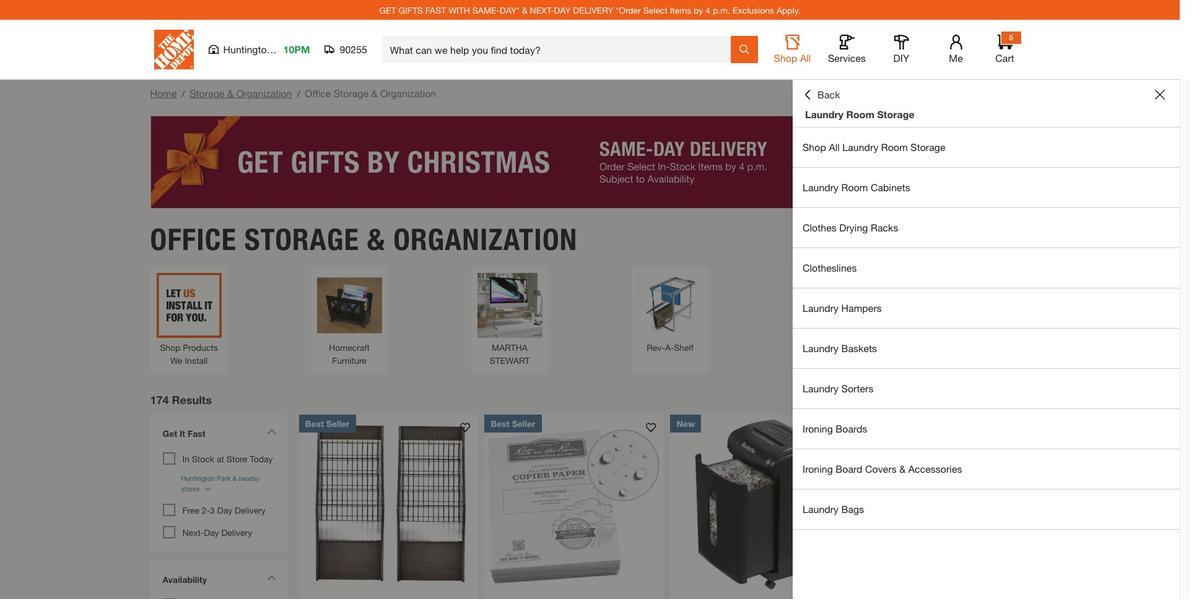 Task type: vqa. For each thing, say whether or not it's contained in the screenshot.
1st Detection from right
no



Task type: locate. For each thing, give the bounding box(es) containing it.
174 results
[[150, 393, 212, 407]]

room up 'shop all laundry room storage'
[[847, 108, 875, 120]]

0 vertical spatial ironing
[[803, 423, 833, 435]]

0 vertical spatial delivery
[[235, 505, 266, 516]]

delivery
[[235, 505, 266, 516], [222, 528, 252, 538]]

clotheslines link
[[793, 248, 1180, 288]]

/ down the 10pm
[[297, 89, 300, 99]]

laundry for laundry baskets
[[803, 343, 839, 354]]

feedback link image
[[1173, 209, 1190, 276]]

2 best from the left
[[491, 419, 510, 429]]

0 horizontal spatial office
[[150, 222, 237, 257]]

office storage & organization
[[150, 222, 578, 257]]

clotheslines
[[803, 262, 857, 274]]

0 horizontal spatial all
[[800, 52, 811, 64]]

0 horizontal spatial seller
[[326, 419, 350, 429]]

same-
[[473, 5, 500, 15]]

1 best from the left
[[305, 419, 324, 429]]

today
[[250, 454, 273, 464]]

2 best seller from the left
[[491, 419, 536, 429]]

laundry for laundry bags
[[803, 504, 839, 516]]

cx8 crosscut shredder image
[[857, 415, 1036, 595]]

get it fast link
[[156, 421, 280, 450]]

all for shop all laundry room storage
[[829, 141, 840, 153]]

day down the 3
[[204, 528, 219, 538]]

wall mounted link
[[798, 273, 863, 354]]

1 ironing from the top
[[803, 423, 833, 435]]

martha stewart
[[490, 342, 530, 366]]

items
[[670, 5, 692, 15]]

racks
[[871, 222, 899, 234]]

0 horizontal spatial shop
[[160, 342, 181, 353]]

shop inside shop products we install
[[160, 342, 181, 353]]

0 vertical spatial office
[[305, 87, 331, 99]]

office
[[305, 87, 331, 99], [150, 222, 237, 257]]

ironing board covers & accessories
[[803, 463, 963, 475]]

delivery right the 3
[[235, 505, 266, 516]]

2 seller from the left
[[512, 419, 536, 429]]

free 2-3 day delivery link
[[182, 505, 266, 516]]

shop down apply. in the top right of the page
[[774, 52, 798, 64]]

2 horizontal spatial shop
[[803, 141, 827, 153]]

office supplies image
[[959, 273, 1024, 338]]

laundry room storage
[[805, 108, 915, 120]]

1 vertical spatial ironing
[[803, 463, 833, 475]]

1 / from the left
[[182, 89, 185, 99]]

1 horizontal spatial /
[[297, 89, 300, 99]]

best
[[305, 419, 324, 429], [491, 419, 510, 429]]

shop inside 'button'
[[774, 52, 798, 64]]

free 2-3 day delivery
[[182, 505, 266, 516]]

0 horizontal spatial best seller
[[305, 419, 350, 429]]

shop all
[[774, 52, 811, 64]]

1 horizontal spatial shop
[[774, 52, 798, 64]]

all
[[800, 52, 811, 64], [829, 141, 840, 153]]

1 horizontal spatial all
[[829, 141, 840, 153]]

1 seller from the left
[[326, 419, 350, 429]]

all inside 'button'
[[800, 52, 811, 64]]

/ right home on the left top
[[182, 89, 185, 99]]

What can we help you find today? search field
[[390, 37, 730, 63]]

room
[[847, 108, 875, 120], [882, 141, 908, 153], [842, 182, 868, 193]]

room left cabinets
[[842, 182, 868, 193]]

0 vertical spatial shop
[[774, 52, 798, 64]]

best for "wooden free standing 6-tier display literature brochure magazine rack in black (2-pack)" image
[[305, 419, 324, 429]]

1 horizontal spatial best
[[491, 419, 510, 429]]

0 vertical spatial all
[[800, 52, 811, 64]]

gifts
[[399, 5, 423, 15]]

0 vertical spatial day
[[217, 505, 232, 516]]

storage
[[190, 87, 225, 99], [334, 87, 369, 99], [878, 108, 915, 120], [911, 141, 946, 153], [245, 222, 359, 257]]

1 vertical spatial shop
[[803, 141, 827, 153]]

seller
[[326, 419, 350, 429], [512, 419, 536, 429]]

delivery down the free 2-3 day delivery
[[222, 528, 252, 538]]

next-day delivery link
[[182, 528, 252, 538]]

2 vertical spatial shop
[[160, 342, 181, 353]]

martha
[[492, 342, 528, 353]]

1 best seller from the left
[[305, 419, 350, 429]]

all down laundry room storage
[[829, 141, 840, 153]]

delivery
[[573, 5, 614, 15]]

in
[[182, 454, 190, 464]]

2 vertical spatial room
[[842, 182, 868, 193]]

laundry for laundry room cabinets
[[803, 182, 839, 193]]

1 horizontal spatial seller
[[512, 419, 536, 429]]

huntington
[[223, 43, 272, 55]]

&
[[522, 5, 528, 15], [227, 87, 234, 99], [371, 87, 378, 99], [367, 222, 386, 257], [900, 463, 906, 475]]

park
[[275, 43, 295, 55]]

rev a shelf image
[[638, 273, 703, 338]]

ironing for ironing board covers & accessories
[[803, 463, 833, 475]]

ironing boards link
[[793, 410, 1180, 449]]

drawer close image
[[1156, 90, 1165, 100]]

with
[[449, 5, 470, 15]]

shop up we
[[160, 342, 181, 353]]

30 l/7.9 gal. paper shredder cross cut document shredder for credit card/cd/junk mail shredder for office home image
[[671, 415, 850, 595]]

2 ironing from the top
[[803, 463, 833, 475]]

1 horizontal spatial best seller
[[491, 419, 536, 429]]

room up cabinets
[[882, 141, 908, 153]]

select
[[644, 5, 668, 15]]

menu containing shop all laundry room storage
[[793, 128, 1180, 530]]

in stock at store today link
[[182, 454, 273, 464]]

laundry baskets link
[[793, 329, 1180, 369]]

1 vertical spatial all
[[829, 141, 840, 153]]

menu
[[793, 128, 1180, 530]]

laundry sorters link
[[793, 369, 1180, 409]]

accessories
[[909, 463, 963, 475]]

shop for shop all
[[774, 52, 798, 64]]

homecraft furniture
[[329, 342, 370, 366]]

all up back button
[[800, 52, 811, 64]]

p.m.
[[713, 5, 731, 15]]

shop
[[774, 52, 798, 64], [803, 141, 827, 153], [160, 342, 181, 353]]

next-
[[182, 528, 204, 538]]

laundry for laundry hampers
[[803, 302, 839, 314]]

rev-a-shelf
[[647, 342, 694, 353]]

0 horizontal spatial best
[[305, 419, 324, 429]]

best seller
[[305, 419, 350, 429], [491, 419, 536, 429]]

sponsored banner image
[[150, 116, 1030, 209]]

huntington park
[[223, 43, 295, 55]]

day right the 3
[[217, 505, 232, 516]]

ironing left boards
[[803, 423, 833, 435]]

room for cabinets
[[842, 182, 868, 193]]

board
[[836, 463, 863, 475]]

1 vertical spatial delivery
[[222, 528, 252, 538]]

5
[[1009, 33, 1014, 42]]

day
[[217, 505, 232, 516], [204, 528, 219, 538]]

baskets
[[842, 343, 877, 354]]

shop down back button
[[803, 141, 827, 153]]

martha stewart image
[[477, 273, 542, 338]]

fast
[[188, 428, 206, 439]]

0 vertical spatial room
[[847, 108, 875, 120]]

174
[[150, 393, 169, 407]]

shop all laundry room storage
[[803, 141, 946, 153]]

0 horizontal spatial /
[[182, 89, 185, 99]]

ironing board covers & accessories link
[[793, 450, 1180, 489]]

4
[[706, 5, 711, 15]]

stewart
[[490, 355, 530, 366]]

the home depot logo image
[[154, 30, 194, 69]]

homecraft furniture image
[[317, 273, 382, 338]]

it
[[180, 428, 185, 439]]

best seller for all-weather 8-1/2 in. x 11 in. 20 lbs. bulk copier paper, white (500-sheet pack) image
[[491, 419, 536, 429]]

10pm
[[283, 43, 310, 55]]

ironing left board
[[803, 463, 833, 475]]

availability link
[[156, 567, 280, 596]]

martha stewart link
[[477, 273, 542, 367]]



Task type: describe. For each thing, give the bounding box(es) containing it.
ironing boards
[[803, 423, 868, 435]]

laundry for laundry sorters
[[803, 383, 839, 395]]

cart 5
[[996, 33, 1015, 64]]

we
[[170, 355, 183, 366]]

install
[[185, 355, 208, 366]]

1 vertical spatial office
[[150, 222, 237, 257]]

apply.
[[777, 5, 801, 15]]

wall
[[804, 342, 820, 353]]

laundry hampers link
[[793, 289, 1180, 328]]

wall mounted
[[804, 342, 858, 353]]

results
[[172, 393, 212, 407]]

shop products we install
[[160, 342, 218, 366]]

bags
[[842, 504, 865, 516]]

by
[[694, 5, 704, 15]]

1 vertical spatial room
[[882, 141, 908, 153]]

ironing for ironing boards
[[803, 423, 833, 435]]

laundry baskets
[[803, 343, 877, 354]]

sorters
[[842, 383, 874, 395]]

seller for "wooden free standing 6-tier display literature brochure magazine rack in black (2-pack)" image
[[326, 419, 350, 429]]

home / storage & organization / office storage & organization
[[150, 87, 436, 99]]

store
[[227, 454, 247, 464]]

storage & organization link
[[190, 87, 292, 99]]

clothes
[[803, 222, 837, 234]]

get it fast
[[163, 428, 206, 439]]

2 / from the left
[[297, 89, 300, 99]]

all-weather 8-1/2 in. x 11 in. 20 lbs. bulk copier paper, white (500-sheet pack) image
[[485, 415, 665, 595]]

shop products we install image
[[156, 273, 222, 338]]

shop for shop all laundry room storage
[[803, 141, 827, 153]]

back button
[[803, 89, 840, 101]]

homecraft
[[329, 342, 370, 353]]

clothes drying racks link
[[793, 208, 1180, 248]]

furniture
[[332, 355, 367, 366]]

get
[[379, 5, 396, 15]]

hampers
[[842, 302, 882, 314]]

drying
[[840, 222, 868, 234]]

best for all-weather 8-1/2 in. x 11 in. 20 lbs. bulk copier paper, white (500-sheet pack) image
[[491, 419, 510, 429]]

shelf
[[674, 342, 694, 353]]

shop products we install link
[[156, 273, 222, 367]]

day*
[[500, 5, 520, 15]]

rev-
[[647, 342, 665, 353]]

me button
[[937, 35, 976, 64]]

laundry room cabinets link
[[793, 168, 1180, 208]]

day
[[554, 5, 571, 15]]

rev-a-shelf link
[[638, 273, 703, 354]]

a-
[[665, 342, 674, 353]]

next-day delivery
[[182, 528, 252, 538]]

laundry for laundry room storage
[[805, 108, 844, 120]]

homecraft furniture link
[[317, 273, 382, 367]]

services
[[828, 52, 866, 64]]

availability
[[163, 575, 207, 585]]

all for shop all
[[800, 52, 811, 64]]

cart
[[996, 52, 1015, 64]]

products
[[183, 342, 218, 353]]

in stock at store today
[[182, 454, 273, 464]]

room for storage
[[847, 108, 875, 120]]

1 horizontal spatial office
[[305, 87, 331, 99]]

cabinets
[[871, 182, 911, 193]]

diy button
[[882, 35, 922, 64]]

seller for all-weather 8-1/2 in. x 11 in. 20 lbs. bulk copier paper, white (500-sheet pack) image
[[512, 419, 536, 429]]

laundry sorters
[[803, 383, 874, 395]]

1 vertical spatial day
[[204, 528, 219, 538]]

me
[[949, 52, 963, 64]]

diy
[[894, 52, 910, 64]]

90255 button
[[325, 43, 368, 56]]

next-
[[530, 5, 554, 15]]

laundry hampers
[[803, 302, 882, 314]]

laundry bags
[[803, 504, 865, 516]]

mounted
[[823, 342, 858, 353]]

shop all button
[[773, 35, 813, 64]]

best seller for "wooden free standing 6-tier display literature brochure magazine rack in black (2-pack)" image
[[305, 419, 350, 429]]

covers
[[866, 463, 897, 475]]

new
[[677, 419, 695, 429]]

home
[[150, 87, 177, 99]]

*order
[[616, 5, 641, 15]]

wall mounted image
[[798, 273, 863, 338]]

home link
[[150, 87, 177, 99]]

get
[[163, 428, 177, 439]]

get gifts fast with same-day* & next-day delivery *order select items by 4 p.m. exclusions apply.
[[379, 5, 801, 15]]

back
[[818, 89, 840, 100]]

shop all laundry room storage link
[[793, 128, 1180, 167]]

free
[[182, 505, 200, 516]]

wooden free standing 6-tier display literature brochure magazine rack in black (2-pack) image
[[299, 415, 479, 595]]

laundry bags link
[[793, 490, 1180, 530]]

stock
[[192, 454, 214, 464]]

90255
[[340, 43, 367, 55]]

shop for shop products we install
[[160, 342, 181, 353]]



